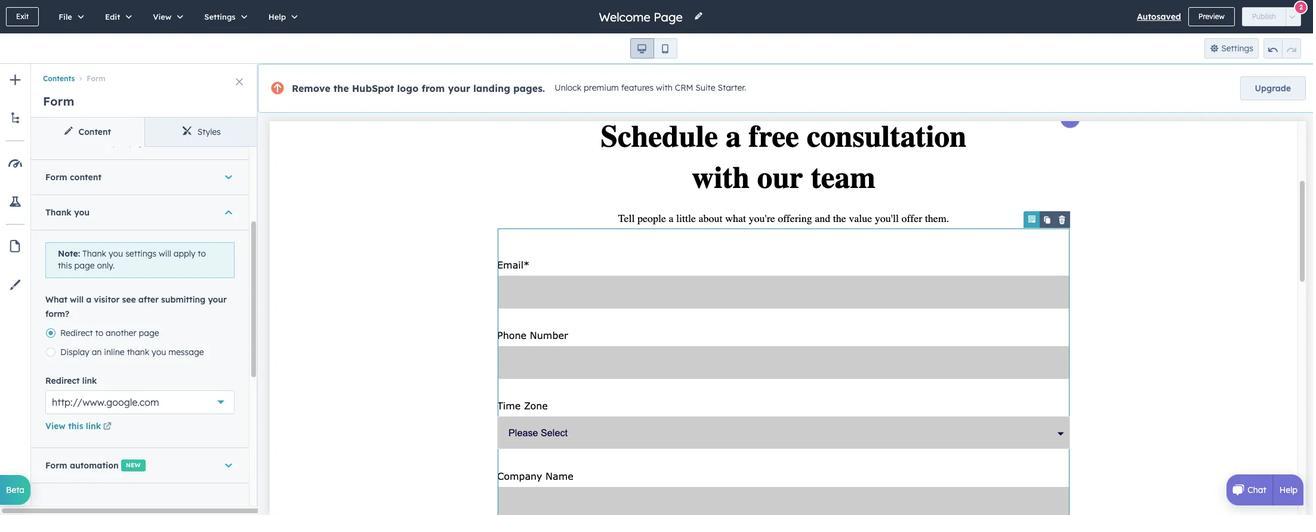 Task type: vqa. For each thing, say whether or not it's contained in the screenshot.
topmost OVERVIEW
no



Task type: describe. For each thing, give the bounding box(es) containing it.
beta button
[[0, 475, 30, 505]]

features
[[621, 83, 654, 93]]

thank
[[127, 347, 149, 357]]

3 caret image from the top
[[225, 459, 232, 471]]

with
[[656, 83, 673, 93]]

content link
[[31, 118, 144, 146]]

exit link
[[6, 7, 39, 26]]

autosaved
[[1137, 11, 1181, 22]]

preview
[[1199, 12, 1225, 21]]

this form will take on the style of your page.
[[112, 124, 223, 147]]

form button
[[75, 74, 106, 83]]

what will a visitor see after submitting your form? element
[[45, 323, 235, 362]]

edit button
[[92, 0, 140, 33]]

1 horizontal spatial settings
[[1221, 43, 1254, 54]]

navigation containing contents
[[31, 64, 258, 85]]

starter.
[[718, 83, 746, 93]]

automation
[[70, 460, 119, 471]]

apply
[[174, 248, 195, 259]]

page.
[[129, 138, 148, 147]]

form down contents
[[43, 94, 74, 109]]

view button
[[140, 0, 192, 33]]

tab list containing content
[[31, 118, 258, 147]]

publish
[[1252, 12, 1276, 21]]

crm
[[675, 83, 693, 93]]

form content button
[[45, 160, 235, 194]]

what
[[45, 294, 67, 305]]

settings
[[125, 248, 156, 259]]

form left 'automation'
[[45, 460, 67, 471]]

2
[[1300, 3, 1303, 11]]

redirect to another page
[[60, 328, 159, 338]]

form automation
[[45, 460, 119, 471]]

view this link link
[[45, 421, 114, 431]]

submitting
[[161, 294, 206, 305]]

page inside what will a visitor see after submitting your form? element
[[139, 328, 159, 338]]

you for thank you
[[74, 207, 90, 218]]

help button
[[256, 0, 306, 33]]

caret image for what will a visitor see after submitting your form?
[[225, 206, 232, 218]]

styles link
[[144, 118, 258, 146]]

0 vertical spatial settings
[[204, 12, 236, 21]]

styles
[[197, 127, 221, 137]]

another
[[106, 328, 136, 338]]

after
[[138, 294, 159, 305]]

2 vertical spatial you
[[152, 347, 166, 357]]

help inside help button
[[268, 12, 286, 21]]

what will a visitor see after submitting your form?
[[45, 294, 227, 319]]

your inside what will a visitor see after submitting your form?
[[208, 294, 227, 305]]

2 group from the left
[[1264, 38, 1301, 59]]

view for view
[[153, 12, 172, 21]]

form inside navigation
[[87, 74, 106, 83]]

display an inline thank you message
[[60, 347, 204, 357]]

an
[[92, 347, 102, 357]]

to inside what will a visitor see after submitting your form? element
[[95, 328, 103, 338]]

1 group from the left
[[630, 38, 677, 59]]

note:
[[58, 248, 80, 259]]

will inside this form will take on the style of your page.
[[145, 124, 156, 133]]

new
[[126, 461, 141, 469]]

the inside this form will take on the style of your page.
[[185, 124, 196, 133]]

http://www.google.com tab panel
[[31, 46, 258, 515]]

close image
[[236, 78, 243, 85]]



Task type: locate. For each thing, give the bounding box(es) containing it.
form
[[87, 74, 106, 83], [43, 94, 74, 109], [45, 172, 67, 182], [45, 460, 67, 471]]

view inside button
[[153, 12, 172, 21]]

0 vertical spatial your
[[448, 82, 470, 94]]

edit
[[105, 12, 120, 21]]

to right apply
[[198, 248, 206, 259]]

view
[[153, 12, 172, 21], [45, 421, 66, 431]]

0 horizontal spatial settings
[[204, 12, 236, 21]]

2 caret image from the top
[[225, 206, 232, 218]]

0 vertical spatial page
[[74, 260, 95, 271]]

from
[[422, 82, 445, 94]]

0 horizontal spatial page
[[74, 260, 95, 271]]

link inside "element"
[[86, 421, 101, 431]]

0 horizontal spatial will
[[70, 294, 84, 305]]

redirect link
[[45, 375, 97, 386]]

settings button
[[192, 0, 256, 33], [1204, 38, 1259, 59]]

you up only. in the left of the page
[[109, 248, 123, 259]]

link down the "http://www.google.com"
[[86, 421, 101, 431]]

settings down preview 'button'
[[1221, 43, 1254, 54]]

0 vertical spatial caret image
[[225, 171, 232, 183]]

0 horizontal spatial view
[[45, 421, 66, 431]]

upgrade
[[1255, 83, 1291, 94]]

1 horizontal spatial you
[[109, 248, 123, 259]]

thank
[[45, 207, 72, 218], [82, 248, 106, 259]]

0 horizontal spatial settings button
[[192, 0, 256, 33]]

link opens in a new window image
[[103, 422, 112, 431], [103, 422, 112, 431]]

premium
[[584, 83, 619, 93]]

group up unlock premium features with crm suite starter. at the top of the page
[[630, 38, 677, 59]]

style
[[198, 124, 214, 133]]

visitor
[[94, 294, 120, 305]]

page
[[74, 260, 95, 271], [139, 328, 159, 338]]

0 horizontal spatial the
[[185, 124, 196, 133]]

contents button
[[43, 74, 75, 83]]

settings
[[204, 12, 236, 21], [1221, 43, 1254, 54]]

0 vertical spatial settings button
[[192, 0, 256, 33]]

1 vertical spatial settings
[[1221, 43, 1254, 54]]

2 vertical spatial your
[[208, 294, 227, 305]]

you down 'content'
[[74, 207, 90, 218]]

view right edit 'button'
[[153, 12, 172, 21]]

landing
[[473, 82, 510, 94]]

0 vertical spatial link
[[82, 375, 97, 386]]

link
[[82, 375, 97, 386], [86, 421, 101, 431]]

caret image inside thank you dropdown button
[[225, 206, 232, 218]]

will
[[145, 124, 156, 133], [159, 248, 171, 259], [70, 294, 84, 305]]

thank up only. in the left of the page
[[82, 248, 106, 259]]

this inside thank you settings will apply to this page only.
[[58, 260, 72, 271]]

0 horizontal spatial help
[[268, 12, 286, 21]]

group down publish group
[[1264, 38, 1301, 59]]

inline
[[104, 347, 125, 357]]

link up the "http://www.google.com"
[[82, 375, 97, 386]]

caret image inside 'form content' dropdown button
[[225, 171, 232, 183]]

1 horizontal spatial help
[[1280, 485, 1298, 495]]

to inside thank you settings will apply to this page only.
[[198, 248, 206, 259]]

1 horizontal spatial group
[[1264, 38, 1301, 59]]

your down this
[[112, 138, 127, 147]]

caret image
[[225, 171, 232, 183], [225, 206, 232, 218], [225, 459, 232, 471]]

see
[[122, 294, 136, 305]]

0 vertical spatial to
[[198, 248, 206, 259]]

display
[[60, 347, 89, 357]]

0 vertical spatial view
[[153, 12, 172, 21]]

this down note:
[[58, 260, 72, 271]]

caret image for note:
[[225, 171, 232, 183]]

0 horizontal spatial thank
[[45, 207, 72, 218]]

contents
[[43, 74, 75, 83]]

thank for thank you
[[45, 207, 72, 218]]

1 vertical spatial page
[[139, 328, 159, 338]]

unlock
[[555, 83, 582, 93]]

1 vertical spatial caret image
[[225, 206, 232, 218]]

this
[[112, 124, 125, 133]]

redirect for redirect to another page
[[60, 328, 93, 338]]

preview button
[[1189, 7, 1235, 26]]

will left a
[[70, 294, 84, 305]]

1 vertical spatial settings button
[[1204, 38, 1259, 59]]

0 vertical spatial the
[[333, 82, 349, 94]]

1 caret image from the top
[[225, 171, 232, 183]]

view this link
[[45, 421, 101, 431]]

0 horizontal spatial you
[[74, 207, 90, 218]]

you
[[74, 207, 90, 218], [109, 248, 123, 259], [152, 347, 166, 357]]

settings right view button
[[204, 12, 236, 21]]

navigation
[[31, 64, 258, 85]]

http://www.google.com
[[52, 396, 159, 408]]

redirect inside what will a visitor see after submitting your form? element
[[60, 328, 93, 338]]

1 horizontal spatial your
[[208, 294, 227, 305]]

the right on
[[185, 124, 196, 133]]

1 vertical spatial will
[[159, 248, 171, 259]]

content
[[70, 172, 101, 182]]

1 vertical spatial this
[[68, 421, 83, 431]]

file button
[[46, 0, 92, 33]]

1 vertical spatial to
[[95, 328, 103, 338]]

tab list
[[31, 118, 258, 147]]

group
[[630, 38, 677, 59], [1264, 38, 1301, 59]]

chat
[[1248, 485, 1267, 495]]

redirect down display
[[45, 375, 80, 386]]

you for thank you settings will apply to this page only.
[[109, 248, 123, 259]]

pages.
[[513, 82, 545, 94]]

your
[[448, 82, 470, 94], [112, 138, 127, 147], [208, 294, 227, 305]]

unlock premium features with crm suite starter.
[[555, 83, 746, 93]]

0 vertical spatial redirect
[[60, 328, 93, 338]]

0 vertical spatial this
[[58, 260, 72, 271]]

form content
[[45, 172, 101, 182]]

of
[[216, 124, 223, 133]]

exit
[[16, 12, 29, 21]]

view inside redirect link "element"
[[45, 421, 66, 431]]

1 vertical spatial redirect
[[45, 375, 80, 386]]

1 vertical spatial link
[[86, 421, 101, 431]]

http://www.google.com button
[[45, 390, 235, 414]]

0 horizontal spatial your
[[112, 138, 127, 147]]

file
[[59, 12, 72, 21]]

1 horizontal spatial will
[[145, 124, 156, 133]]

on
[[175, 124, 183, 133]]

thank down the form content
[[45, 207, 72, 218]]

thank for thank you settings will apply to this page only.
[[82, 248, 106, 259]]

remove the hubspot logo from your landing pages.
[[292, 82, 545, 94]]

None field
[[598, 9, 687, 25]]

you inside dropdown button
[[74, 207, 90, 218]]

only.
[[97, 260, 115, 271]]

1 horizontal spatial to
[[198, 248, 206, 259]]

1 vertical spatial you
[[109, 248, 123, 259]]

upgrade link
[[1240, 76, 1306, 100]]

this
[[58, 260, 72, 271], [68, 421, 83, 431]]

to
[[198, 248, 206, 259], [95, 328, 103, 338]]

to up an
[[95, 328, 103, 338]]

thank inside thank you settings will apply to this page only.
[[82, 248, 106, 259]]

thank you settings will apply to this page only.
[[58, 248, 206, 271]]

1 vertical spatial help
[[1280, 485, 1298, 495]]

this inside redirect link "element"
[[68, 421, 83, 431]]

hubspot
[[352, 82, 394, 94]]

2 horizontal spatial your
[[448, 82, 470, 94]]

take
[[158, 124, 173, 133]]

redirect up display
[[60, 328, 93, 338]]

1 horizontal spatial the
[[333, 82, 349, 94]]

1 vertical spatial your
[[112, 138, 127, 147]]

will inside thank you settings will apply to this page only.
[[159, 248, 171, 259]]

page up "thank"
[[139, 328, 159, 338]]

form?
[[45, 308, 69, 319]]

0 vertical spatial will
[[145, 124, 156, 133]]

form left 'content'
[[45, 172, 67, 182]]

0 horizontal spatial to
[[95, 328, 103, 338]]

will inside what will a visitor see after submitting your form?
[[70, 294, 84, 305]]

1 horizontal spatial settings button
[[1204, 38, 1259, 59]]

0 vertical spatial you
[[74, 207, 90, 218]]

2 horizontal spatial will
[[159, 248, 171, 259]]

you inside thank you settings will apply to this page only.
[[109, 248, 123, 259]]

logo
[[397, 82, 419, 94]]

the right the remove
[[333, 82, 349, 94]]

your right submitting
[[208, 294, 227, 305]]

content
[[79, 127, 111, 137]]

1 horizontal spatial view
[[153, 12, 172, 21]]

you right "thank"
[[152, 347, 166, 357]]

message
[[168, 347, 204, 357]]

beta
[[6, 485, 25, 495]]

help
[[268, 12, 286, 21], [1280, 485, 1298, 495]]

suite
[[696, 83, 716, 93]]

0 vertical spatial thank
[[45, 207, 72, 218]]

your right 'from'
[[448, 82, 470, 94]]

view for view this link
[[45, 421, 66, 431]]

1 vertical spatial thank
[[82, 248, 106, 259]]

form
[[127, 124, 143, 133]]

thank you
[[45, 207, 90, 218]]

2 vertical spatial caret image
[[225, 459, 232, 471]]

2 horizontal spatial you
[[152, 347, 166, 357]]

autosaved button
[[1137, 10, 1181, 24]]

1 vertical spatial the
[[185, 124, 196, 133]]

remove
[[292, 82, 330, 94]]

publish button
[[1242, 7, 1286, 26]]

redirect
[[60, 328, 93, 338], [45, 375, 80, 386]]

0 horizontal spatial group
[[630, 38, 677, 59]]

form right contents button
[[87, 74, 106, 83]]

your inside this form will take on the style of your page.
[[112, 138, 127, 147]]

page inside thank you settings will apply to this page only.
[[74, 260, 95, 271]]

page down note:
[[74, 260, 95, 271]]

will left apply
[[159, 248, 171, 259]]

1 vertical spatial view
[[45, 421, 66, 431]]

this down the "http://www.google.com"
[[68, 421, 83, 431]]

the
[[333, 82, 349, 94], [185, 124, 196, 133]]

view up form automation
[[45, 421, 66, 431]]

1 horizontal spatial page
[[139, 328, 159, 338]]

0 vertical spatial help
[[268, 12, 286, 21]]

thank inside dropdown button
[[45, 207, 72, 218]]

2 vertical spatial will
[[70, 294, 84, 305]]

redirect for redirect link
[[45, 375, 80, 386]]

will left take
[[145, 124, 156, 133]]

thank you button
[[45, 195, 235, 230]]

form inside dropdown button
[[45, 172, 67, 182]]

publish group
[[1242, 7, 1301, 26]]

a
[[86, 294, 91, 305]]

redirect link element
[[45, 390, 235, 433]]

1 horizontal spatial thank
[[82, 248, 106, 259]]



